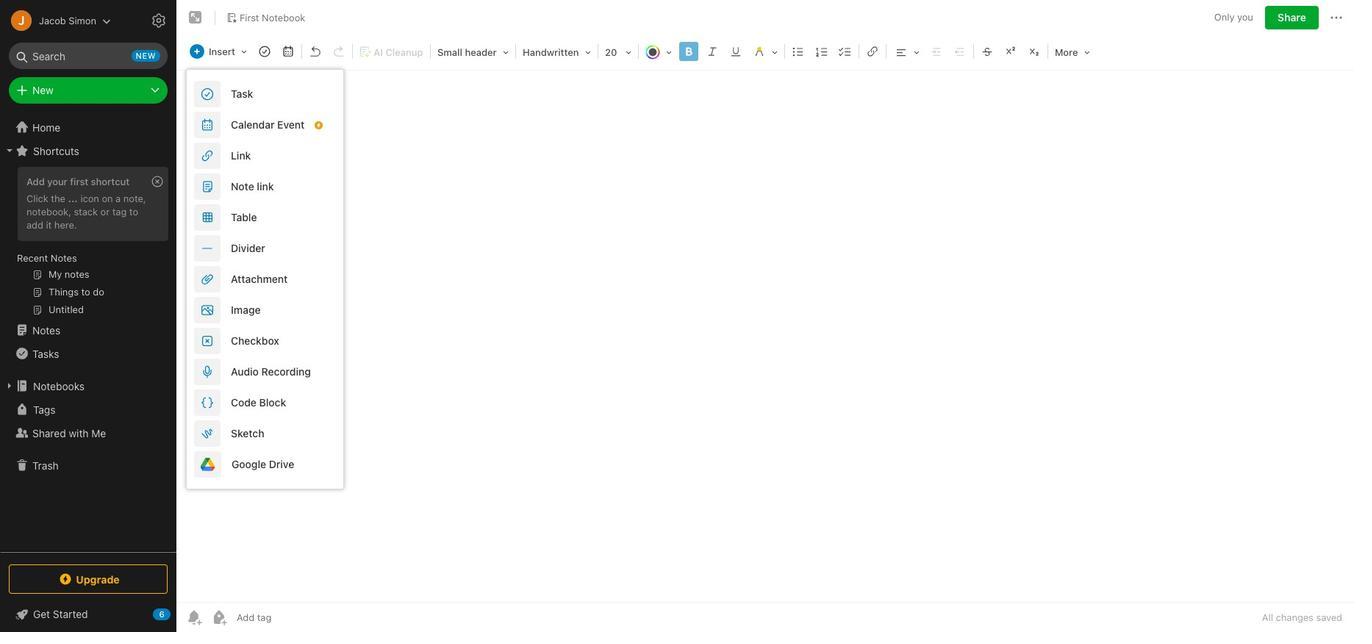 Task type: describe. For each thing, give the bounding box(es) containing it.
shortcut
[[91, 176, 130, 188]]

share
[[1278, 11, 1307, 24]]

dropdown list menu
[[187, 79, 344, 480]]

tasks
[[32, 347, 59, 360]]

drive
[[269, 458, 294, 471]]

only
[[1215, 11, 1235, 23]]

google drive
[[232, 458, 294, 471]]

audio
[[231, 366, 259, 378]]

google drive link
[[187, 449, 344, 480]]

Font color field
[[641, 41, 677, 63]]

More actions field
[[1328, 6, 1346, 29]]

all
[[1263, 612, 1274, 624]]

tree containing home
[[0, 115, 177, 552]]

notebook,
[[26, 206, 71, 218]]

undo image
[[305, 41, 326, 62]]

task link
[[187, 79, 344, 110]]

event
[[277, 118, 305, 131]]

calendar event
[[231, 118, 305, 131]]

first notebook
[[240, 11, 305, 23]]

notes link
[[0, 318, 176, 342]]

calendar
[[231, 118, 275, 131]]

tags button
[[0, 398, 176, 421]]

Search text field
[[19, 43, 157, 69]]

here.
[[54, 219, 77, 231]]

insert
[[209, 46, 235, 57]]

subscript image
[[1024, 41, 1045, 62]]

share button
[[1266, 6, 1319, 29]]

Account field
[[0, 6, 111, 35]]

bulleted list image
[[788, 41, 809, 62]]

Font size field
[[600, 41, 637, 63]]

only you
[[1215, 11, 1254, 23]]

started
[[53, 608, 88, 621]]

stack
[[74, 206, 98, 218]]

6
[[159, 610, 164, 619]]

add your first shortcut
[[26, 176, 130, 188]]

underline image
[[726, 41, 746, 62]]

add
[[26, 219, 43, 231]]

checkbox
[[231, 335, 279, 347]]

click to collapse image
[[171, 605, 182, 623]]

group containing add your first shortcut
[[0, 163, 176, 324]]

you
[[1238, 11, 1254, 23]]

settings image
[[150, 12, 168, 29]]

the
[[51, 193, 65, 204]]

add
[[26, 176, 45, 188]]

code block
[[231, 396, 286, 409]]

simon
[[69, 14, 96, 26]]

divider link
[[187, 233, 344, 264]]

attachment link
[[187, 264, 344, 295]]

upgrade button
[[9, 565, 168, 594]]

to
[[129, 206, 138, 218]]

1 vertical spatial notes
[[32, 324, 60, 336]]

code block link
[[187, 388, 344, 418]]

with
[[69, 427, 89, 439]]

Highlight field
[[748, 41, 783, 63]]

Add tag field
[[235, 611, 346, 624]]

tasks button
[[0, 342, 176, 366]]

note
[[231, 180, 254, 193]]

add tag image
[[210, 609, 228, 627]]

click the ...
[[26, 193, 78, 204]]

upgrade
[[76, 573, 120, 586]]

first
[[240, 11, 259, 23]]

table link
[[187, 202, 344, 233]]

expand notebooks image
[[4, 380, 15, 392]]

recent notes
[[17, 252, 77, 264]]

shared
[[32, 427, 66, 439]]

checklist image
[[835, 41, 856, 62]]

handwritten
[[523, 46, 579, 58]]

block
[[259, 396, 286, 409]]

insert link image
[[863, 41, 883, 62]]

shared with me link
[[0, 421, 176, 445]]

saved
[[1317, 612, 1343, 624]]

on
[[102, 193, 113, 204]]

note link
[[231, 180, 274, 193]]

notebooks
[[33, 380, 85, 392]]

new search field
[[19, 43, 160, 69]]



Task type: vqa. For each thing, say whether or not it's contained in the screenshot.
Find Notebooks… text box
no



Task type: locate. For each thing, give the bounding box(es) containing it.
get started
[[33, 608, 88, 621]]

new
[[32, 84, 54, 96]]

notebooks link
[[0, 374, 176, 398]]

More field
[[1050, 41, 1096, 63]]

trash link
[[0, 454, 176, 477]]

google
[[232, 458, 266, 471]]

strikethrough image
[[977, 41, 998, 62]]

20
[[605, 46, 617, 58]]

Heading level field
[[432, 41, 514, 63]]

small
[[438, 46, 463, 58]]

Note Editor text field
[[177, 71, 1355, 602]]

group
[[0, 163, 176, 324]]

link link
[[187, 140, 344, 171]]

me
[[91, 427, 106, 439]]

shared with me
[[32, 427, 106, 439]]

note link link
[[187, 171, 344, 202]]

all changes saved
[[1263, 612, 1343, 624]]

new
[[136, 51, 156, 60]]

notes right recent
[[51, 252, 77, 264]]

first notebook button
[[221, 7, 311, 28]]

image
[[231, 304, 261, 316]]

calendar event image
[[278, 41, 299, 62]]

code
[[231, 396, 257, 409]]

Font family field
[[518, 41, 596, 63]]

superscript image
[[1001, 41, 1021, 62]]

new button
[[9, 77, 168, 104]]

link
[[231, 149, 251, 162]]

Insert field
[[186, 41, 252, 62]]

recording
[[261, 366, 311, 378]]

expand note image
[[187, 9, 204, 26]]

home
[[32, 121, 60, 133]]

divider
[[231, 242, 265, 254]]

jacob
[[39, 14, 66, 26]]

more
[[1055, 46, 1079, 58]]

italic image
[[702, 41, 723, 62]]

numbered list image
[[812, 41, 832, 62]]

audio recording link
[[187, 357, 344, 388]]

Alignment field
[[888, 41, 925, 63]]

icon on a note, notebook, stack or tag to add it here.
[[26, 193, 146, 231]]

recent
[[17, 252, 48, 264]]

small header
[[438, 46, 497, 58]]

attachment
[[231, 273, 288, 285]]

note,
[[123, 193, 146, 204]]

trash
[[32, 459, 59, 472]]

icon
[[80, 193, 99, 204]]

0 vertical spatial notes
[[51, 252, 77, 264]]

click
[[26, 193, 48, 204]]

notebook
[[262, 11, 305, 23]]

tree
[[0, 115, 177, 552]]

calendar event link
[[187, 110, 344, 140]]

link
[[257, 180, 274, 193]]

your
[[47, 176, 68, 188]]

a
[[116, 193, 121, 204]]

get
[[33, 608, 50, 621]]

note window element
[[177, 0, 1355, 632]]

...
[[68, 193, 78, 204]]

Help and Learning task checklist field
[[0, 603, 177, 627]]

it
[[46, 219, 52, 231]]

bold image
[[679, 41, 699, 62]]

checkbox link
[[187, 326, 344, 357]]

home link
[[0, 115, 177, 139]]

first
[[70, 176, 88, 188]]

changes
[[1276, 612, 1314, 624]]

notes
[[51, 252, 77, 264], [32, 324, 60, 336]]

jacob simon
[[39, 14, 96, 26]]

task image
[[254, 41, 275, 62]]

shortcuts button
[[0, 139, 176, 163]]

tag
[[112, 206, 127, 218]]

add a reminder image
[[185, 609, 203, 627]]

audio recording
[[231, 366, 311, 378]]

more actions image
[[1328, 9, 1346, 26]]

task
[[231, 88, 253, 100]]

header
[[465, 46, 497, 58]]

sketch link
[[187, 418, 344, 449]]

shortcuts
[[33, 145, 79, 157]]

notes up tasks
[[32, 324, 60, 336]]

image link
[[187, 295, 344, 326]]

or
[[100, 206, 110, 218]]

table
[[231, 211, 257, 224]]



